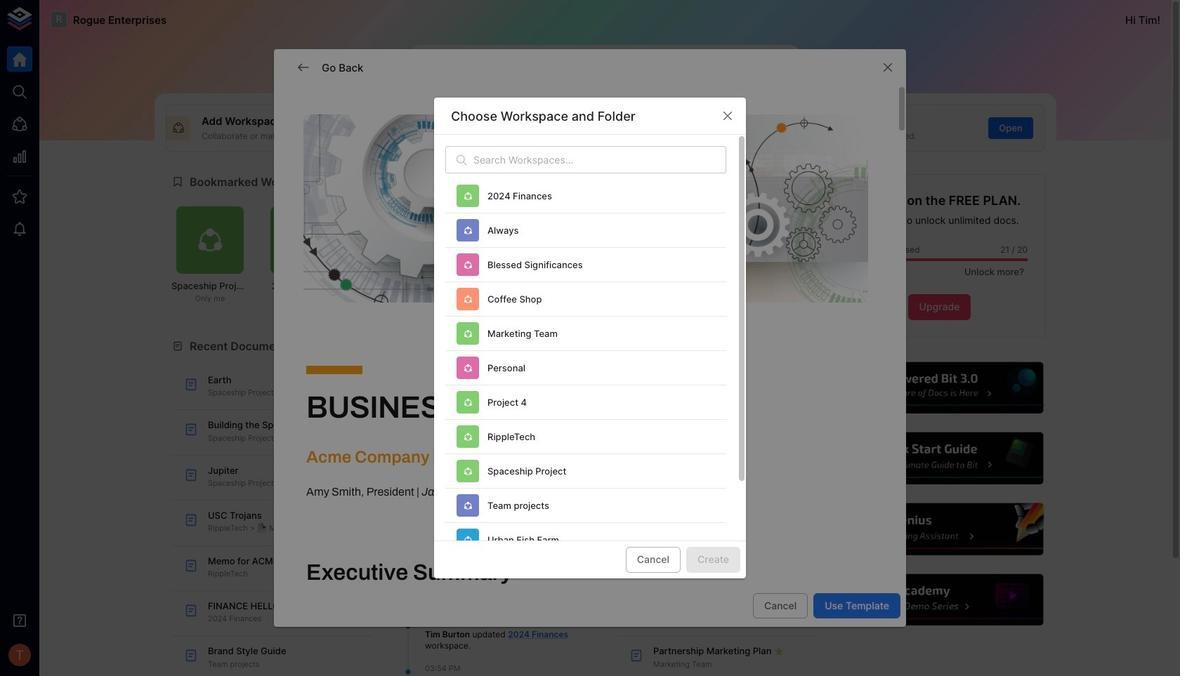 Task type: vqa. For each thing, say whether or not it's contained in the screenshot.
2nd Password PASSWORD FIELD from the bottom
no



Task type: locate. For each thing, give the bounding box(es) containing it.
1 help image from the top
[[834, 360, 1046, 416]]

dialog
[[274, 49, 907, 677], [434, 98, 746, 598]]

2 help image from the top
[[834, 431, 1046, 487]]

Search Workspaces... text field
[[474, 146, 727, 174]]

3 help image from the top
[[834, 502, 1046, 558]]

help image
[[834, 360, 1046, 416], [834, 431, 1046, 487], [834, 502, 1046, 558], [834, 573, 1046, 629]]

4 help image from the top
[[834, 573, 1046, 629]]



